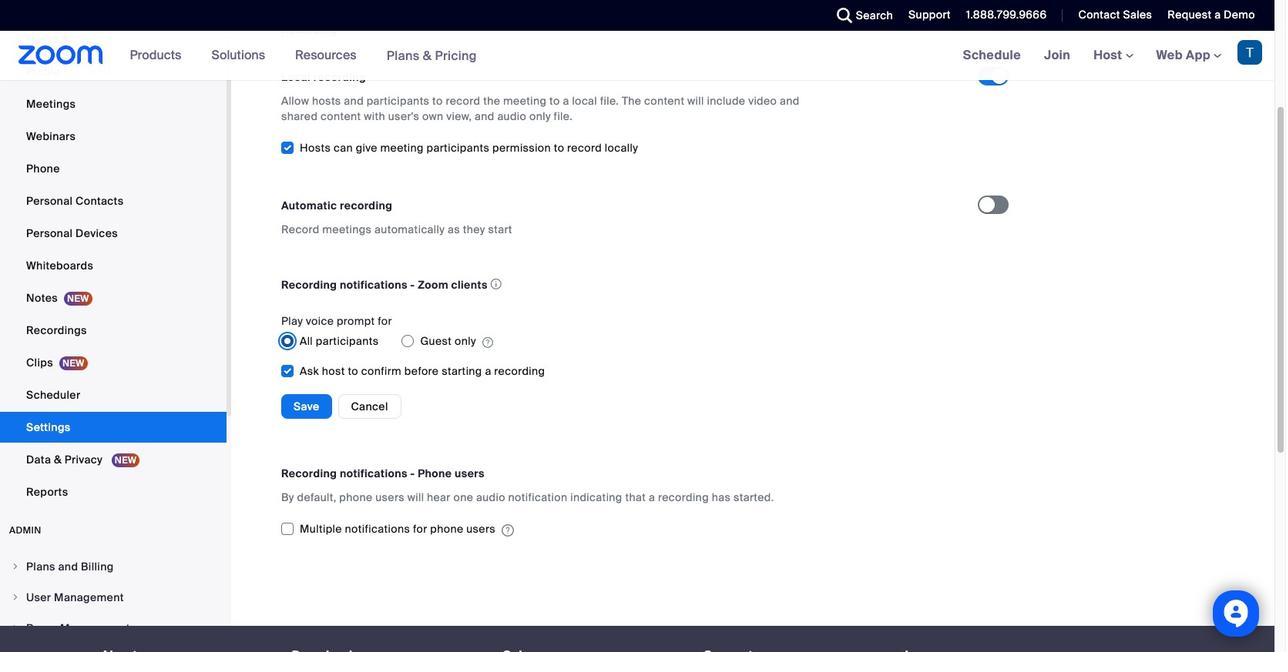 Task type: describe. For each thing, give the bounding box(es) containing it.
2 heading from the left
[[292, 650, 475, 653]]

contact sales
[[1079, 8, 1153, 22]]

notification
[[508, 491, 568, 505]]

local
[[572, 94, 598, 108]]

automatically
[[375, 223, 445, 237]]

notifications for phone
[[340, 467, 408, 481]]

notes link
[[0, 283, 227, 314]]

play voice prompt for
[[281, 315, 392, 329]]

search button
[[825, 0, 897, 31]]

room management menu item
[[0, 614, 227, 644]]

and right video
[[780, 94, 800, 108]]

permission
[[493, 141, 551, 155]]

resources button
[[295, 31, 364, 80]]

meetings link
[[0, 89, 227, 119]]

users for phone
[[467, 523, 496, 537]]

devices
[[76, 227, 118, 240]]

allow hosts and participants to record the meeting to a local file. the content will include video and shared content with user's own view, and audio only file.
[[281, 94, 800, 124]]

save
[[294, 400, 320, 414]]

one
[[454, 491, 474, 505]]

join link
[[1033, 31, 1082, 80]]

only inside allow hosts and participants to record the meeting to a local file. the content will include video and shared content with user's own view, and audio only file.
[[530, 110, 551, 124]]

room
[[26, 622, 57, 636]]

1 horizontal spatial content
[[644, 94, 685, 108]]

profile
[[26, 65, 60, 79]]

scheduler
[[26, 389, 80, 402]]

users for phone
[[455, 467, 485, 481]]

local recording
[[281, 70, 366, 84]]

recording for recording
[[281, 23, 337, 37]]

personal for personal contacts
[[26, 194, 73, 208]]

give
[[356, 141, 378, 155]]

- for phone
[[410, 467, 415, 481]]

to right permission
[[554, 141, 565, 155]]

data & privacy link
[[0, 445, 227, 476]]

recording for recording notifications - zoom clients
[[281, 279, 337, 292]]

home
[[26, 32, 58, 46]]

recordings
[[26, 324, 87, 338]]

and inside menu item
[[58, 560, 78, 574]]

web app button
[[1157, 47, 1222, 63]]

personal for personal devices
[[26, 227, 73, 240]]

profile picture image
[[1238, 40, 1263, 65]]

recording left has
[[658, 491, 709, 505]]

banner containing products
[[0, 31, 1275, 81]]

phone inside recording element
[[418, 467, 452, 481]]

a left demo
[[1215, 8, 1221, 22]]

whiteboards link
[[0, 251, 227, 281]]

view,
[[447, 110, 472, 124]]

clips
[[26, 356, 53, 370]]

reports link
[[0, 477, 227, 508]]

has
[[712, 491, 731, 505]]

host
[[1094, 47, 1126, 63]]

the
[[483, 94, 501, 108]]

products
[[130, 47, 181, 63]]

multiple notifications for phone users
[[300, 523, 496, 537]]

hosts
[[312, 94, 341, 108]]

phone link
[[0, 153, 227, 184]]

recording notifications - zoom clients
[[281, 279, 488, 292]]

confirm
[[361, 365, 402, 379]]

web app
[[1157, 47, 1211, 63]]

meetings
[[26, 97, 76, 111]]

allow
[[281, 94, 309, 108]]

prompt
[[337, 315, 375, 329]]

contact
[[1079, 8, 1121, 22]]

shared
[[281, 110, 318, 124]]

1 vertical spatial record
[[567, 141, 602, 155]]

clips link
[[0, 348, 227, 378]]

a right that
[[649, 491, 655, 505]]

billing
[[81, 560, 114, 574]]

privacy
[[65, 453, 103, 467]]

to right "host" at the bottom of the page
[[348, 365, 358, 379]]

hosts can give meeting participants permission to record locally
[[300, 141, 638, 155]]

the
[[622, 94, 642, 108]]

solutions button
[[212, 31, 272, 80]]

learn more about guest only image
[[482, 336, 493, 350]]

by
[[281, 491, 294, 505]]

3 heading from the left
[[503, 650, 677, 653]]

reports
[[26, 486, 68, 500]]

meeting inside allow hosts and participants to record the meeting to a local file. the content will include video and shared content with user's own view, and audio only file.
[[503, 94, 547, 108]]

scheduler link
[[0, 380, 227, 411]]

only inside play voice prompt for option group
[[455, 335, 476, 349]]

personal menu menu
[[0, 24, 227, 510]]

will inside allow hosts and participants to record the meeting to a local file. the content will include video and shared content with user's own view, and audio only file.
[[688, 94, 704, 108]]

1 vertical spatial for
[[413, 523, 428, 537]]

plans for plans & pricing
[[387, 47, 420, 64]]

default,
[[297, 491, 337, 505]]

save button
[[281, 395, 332, 420]]

web
[[1157, 47, 1183, 63]]

started.
[[734, 491, 774, 505]]

products button
[[130, 31, 188, 80]]

right image for plans
[[11, 563, 20, 572]]

schedule link
[[952, 31, 1033, 80]]

demo
[[1224, 8, 1256, 22]]

meetings navigation
[[952, 31, 1275, 81]]

admin
[[9, 525, 41, 537]]

personal contacts
[[26, 194, 124, 208]]

search
[[856, 8, 894, 22]]

meetings
[[322, 223, 372, 237]]

guest
[[421, 335, 452, 349]]

management for room management
[[60, 622, 130, 636]]

notifications for zoom
[[340, 279, 408, 292]]

1 vertical spatial phone
[[430, 523, 464, 537]]

request
[[1168, 8, 1212, 22]]

audio inside allow hosts and participants to record the meeting to a local file. the content will include video and shared content with user's own view, and audio only file.
[[498, 110, 527, 124]]

home link
[[0, 24, 227, 55]]



Task type: vqa. For each thing, say whether or not it's contained in the screenshot.
2nd Personal from the top
yes



Task type: locate. For each thing, give the bounding box(es) containing it.
1 horizontal spatial meeting
[[503, 94, 547, 108]]

0 vertical spatial file.
[[600, 94, 619, 108]]

personal contacts link
[[0, 186, 227, 217]]

user
[[26, 591, 51, 605]]

a right "starting"
[[485, 365, 492, 379]]

personal devices link
[[0, 218, 227, 249]]

2 right image from the top
[[11, 594, 20, 603]]

0 vertical spatial personal
[[26, 194, 73, 208]]

product information navigation
[[118, 31, 489, 81]]

plans up user
[[26, 560, 55, 574]]

notifications inside recording notifications - zoom clients application
[[340, 279, 408, 292]]

contact sales link
[[1067, 0, 1157, 31], [1079, 8, 1153, 22]]

only left learn more about guest only "image" on the bottom of the page
[[455, 335, 476, 349]]

0 vertical spatial for
[[378, 315, 392, 329]]

0 horizontal spatial for
[[378, 315, 392, 329]]

right image down admin
[[11, 563, 20, 572]]

1 vertical spatial right image
[[11, 594, 20, 603]]

1 horizontal spatial only
[[530, 110, 551, 124]]

1 horizontal spatial will
[[688, 94, 704, 108]]

1 recording from the top
[[281, 23, 337, 37]]

0 horizontal spatial meeting
[[380, 141, 424, 155]]

audio right one
[[476, 491, 506, 505]]

record inside allow hosts and participants to record the meeting to a local file. the content will include video and shared content with user's own view, and audio only file.
[[446, 94, 481, 108]]

a left the local
[[563, 94, 569, 108]]

user management menu item
[[0, 584, 227, 613]]

recording down resources
[[314, 70, 366, 84]]

meeting down "user's"
[[380, 141, 424, 155]]

right image for user
[[11, 594, 20, 603]]

a inside allow hosts and participants to record the meeting to a local file. the content will include video and shared content with user's own view, and audio only file.
[[563, 94, 569, 108]]

by default, phone users will hear one audio notification indicating that a recording has started.
[[281, 491, 774, 505]]

recording for recording notifications - phone users
[[281, 467, 337, 481]]

right image left user
[[11, 594, 20, 603]]

0 horizontal spatial will
[[408, 491, 424, 505]]

phone down hear
[[430, 523, 464, 537]]

- up the multiple notifications for phone users
[[410, 467, 415, 481]]

recording inside application
[[281, 279, 337, 292]]

1 - from the top
[[410, 279, 415, 292]]

2 vertical spatial users
[[467, 523, 496, 537]]

schedule
[[963, 47, 1021, 63]]

local
[[281, 70, 311, 84]]

plans inside product information navigation
[[387, 47, 420, 64]]

& inside personal menu 'menu'
[[54, 453, 62, 467]]

1 horizontal spatial file.
[[600, 94, 619, 108]]

as
[[448, 223, 460, 237]]

right image
[[11, 563, 20, 572], [11, 594, 20, 603]]

1 vertical spatial notifications
[[340, 467, 408, 481]]

starting
[[442, 365, 482, 379]]

data
[[26, 453, 51, 467]]

management down billing
[[54, 591, 124, 605]]

1 vertical spatial users
[[376, 491, 405, 505]]

personal
[[26, 194, 73, 208], [26, 227, 73, 240]]

guest only
[[421, 335, 476, 349]]

for down hear
[[413, 523, 428, 537]]

1 vertical spatial file.
[[554, 110, 573, 124]]

recording up default,
[[281, 467, 337, 481]]

0 vertical spatial content
[[644, 94, 685, 108]]

before
[[405, 365, 439, 379]]

1 vertical spatial -
[[410, 467, 415, 481]]

webinars
[[26, 129, 76, 143]]

4 heading from the left
[[704, 650, 878, 653]]

video
[[749, 94, 777, 108]]

1 vertical spatial phone
[[418, 467, 452, 481]]

and down the
[[475, 110, 495, 124]]

can
[[334, 141, 353, 155]]

0 horizontal spatial only
[[455, 335, 476, 349]]

automatic recording
[[281, 199, 393, 213]]

1.888.799.9666
[[967, 8, 1047, 22]]

only up permission
[[530, 110, 551, 124]]

2 personal from the top
[[26, 227, 73, 240]]

audio
[[498, 110, 527, 124], [476, 491, 506, 505]]

0 horizontal spatial content
[[321, 110, 361, 124]]

& for privacy
[[54, 453, 62, 467]]

notifications down recording notifications - phone users
[[345, 523, 410, 537]]

pricing
[[435, 47, 477, 64]]

1 right image from the top
[[11, 563, 20, 572]]

0 vertical spatial phone
[[26, 162, 60, 176]]

participants inside allow hosts and participants to record the meeting to a local file. the content will include video and shared content with user's own view, and audio only file.
[[367, 94, 430, 108]]

management down user management menu item
[[60, 622, 130, 636]]

recording notifications - phone users
[[281, 467, 485, 481]]

that
[[626, 491, 646, 505]]

0 horizontal spatial phone
[[26, 162, 60, 176]]

1 vertical spatial will
[[408, 491, 424, 505]]

phone down webinars
[[26, 162, 60, 176]]

participants down view,
[[427, 141, 490, 155]]

right image inside plans and billing menu item
[[11, 563, 20, 572]]

only
[[530, 110, 551, 124], [455, 335, 476, 349]]

1.888.799.9666 button
[[955, 0, 1051, 31], [967, 8, 1047, 22]]

0 vertical spatial management
[[54, 591, 124, 605]]

user's
[[388, 110, 420, 124]]

notifications up prompt on the left of the page
[[340, 279, 408, 292]]

plans left the pricing
[[387, 47, 420, 64]]

1 vertical spatial personal
[[26, 227, 73, 240]]

meeting right the
[[503, 94, 547, 108]]

indicating
[[571, 491, 623, 505]]

side navigation navigation
[[0, 0, 231, 653]]

recording notifications - zoom clients application
[[281, 275, 964, 296]]

host
[[322, 365, 345, 379]]

0 horizontal spatial record
[[446, 94, 481, 108]]

2 vertical spatial recording
[[281, 467, 337, 481]]

- for zoom
[[410, 279, 415, 292]]

1 vertical spatial content
[[321, 110, 361, 124]]

app
[[1186, 47, 1211, 63]]

room management
[[26, 622, 130, 636]]

info outline image
[[491, 275, 502, 295]]

users down recording notifications - phone users
[[376, 491, 405, 505]]

- inside application
[[410, 279, 415, 292]]

user management
[[26, 591, 124, 605]]

0 vertical spatial users
[[455, 467, 485, 481]]

plans & pricing
[[387, 47, 477, 64]]

automatic
[[281, 199, 337, 213]]

ask
[[300, 365, 319, 379]]

phone
[[339, 491, 373, 505], [430, 523, 464, 537]]

recording up resources
[[281, 23, 337, 37]]

0 vertical spatial will
[[688, 94, 704, 108]]

0 vertical spatial &
[[423, 47, 432, 64]]

participants inside play voice prompt for option group
[[316, 335, 379, 349]]

2 recording from the top
[[281, 279, 337, 292]]

notifications up the multiple notifications for phone users
[[340, 467, 408, 481]]

for right prompt on the left of the page
[[378, 315, 392, 329]]

record
[[281, 223, 320, 237]]

participants up "user's"
[[367, 94, 430, 108]]

play voice prompt for option group
[[281, 329, 978, 354]]

zoom
[[418, 279, 449, 292]]

all
[[300, 335, 313, 349]]

admin menu menu
[[0, 553, 227, 653]]

record left locally
[[567, 141, 602, 155]]

0 vertical spatial only
[[530, 110, 551, 124]]

0 vertical spatial phone
[[339, 491, 373, 505]]

1 personal from the top
[[26, 194, 73, 208]]

2 - from the top
[[410, 467, 415, 481]]

webinars link
[[0, 121, 227, 152]]

1 horizontal spatial phone
[[430, 523, 464, 537]]

sales
[[1124, 8, 1153, 22]]

0 vertical spatial -
[[410, 279, 415, 292]]

0 horizontal spatial phone
[[339, 491, 373, 505]]

recording
[[314, 70, 366, 84], [340, 199, 393, 213], [494, 365, 545, 379], [658, 491, 709, 505]]

2 vertical spatial participants
[[316, 335, 379, 349]]

banner
[[0, 31, 1275, 81]]

1 horizontal spatial record
[[567, 141, 602, 155]]

hear
[[427, 491, 451, 505]]

to up own
[[433, 94, 443, 108]]

and left billing
[[58, 560, 78, 574]]

0 vertical spatial meeting
[[503, 94, 547, 108]]

content right the
[[644, 94, 685, 108]]

1 horizontal spatial plans
[[387, 47, 420, 64]]

profile link
[[0, 56, 227, 87]]

plans and billing menu item
[[0, 553, 227, 582]]

recording element
[[272, 19, 1234, 559]]

0 horizontal spatial &
[[54, 453, 62, 467]]

recording right "starting"
[[494, 365, 545, 379]]

they
[[463, 223, 485, 237]]

zoom logo image
[[19, 45, 103, 65]]

cancel button
[[338, 395, 401, 420]]

3 recording from the top
[[281, 467, 337, 481]]

locally
[[605, 141, 638, 155]]

hosts
[[300, 141, 331, 155]]

0 vertical spatial plans
[[387, 47, 420, 64]]

right image
[[11, 624, 20, 634]]

0 vertical spatial notifications
[[340, 279, 408, 292]]

1 vertical spatial plans
[[26, 560, 55, 574]]

resources
[[295, 47, 357, 63]]

2 vertical spatial notifications
[[345, 523, 410, 537]]

& left the pricing
[[423, 47, 432, 64]]

1 vertical spatial audio
[[476, 491, 506, 505]]

content
[[644, 94, 685, 108], [321, 110, 361, 124]]

join
[[1045, 47, 1071, 63]]

heading
[[101, 650, 264, 653], [292, 650, 475, 653], [503, 650, 677, 653], [704, 650, 878, 653]]

phone down recording notifications - phone users
[[339, 491, 373, 505]]

recordings link
[[0, 315, 227, 346]]

and right hosts
[[344, 94, 364, 108]]

solutions
[[212, 47, 265, 63]]

notes
[[26, 291, 58, 305]]

0 horizontal spatial file.
[[554, 110, 573, 124]]

will left include
[[688, 94, 704, 108]]

0 vertical spatial audio
[[498, 110, 527, 124]]

with
[[364, 110, 385, 124]]

0 vertical spatial record
[[446, 94, 481, 108]]

content down hosts
[[321, 110, 361, 124]]

record up view,
[[446, 94, 481, 108]]

- left the zoom
[[410, 279, 415, 292]]

recording up voice
[[281, 279, 337, 292]]

1 vertical spatial meeting
[[380, 141, 424, 155]]

will left hear
[[408, 491, 424, 505]]

1 vertical spatial recording
[[281, 279, 337, 292]]

request a demo
[[1168, 8, 1256, 22]]

all participants
[[300, 335, 379, 349]]

recording
[[281, 23, 337, 37], [281, 279, 337, 292], [281, 467, 337, 481]]

phone inside personal menu 'menu'
[[26, 162, 60, 176]]

notifications for phone
[[345, 523, 410, 537]]

personal up personal devices
[[26, 194, 73, 208]]

plans inside menu item
[[26, 560, 55, 574]]

will
[[688, 94, 704, 108], [408, 491, 424, 505]]

1 heading from the left
[[101, 650, 264, 653]]

0 horizontal spatial plans
[[26, 560, 55, 574]]

recording up 'meetings'
[[340, 199, 393, 213]]

voice
[[306, 315, 334, 329]]

whiteboards
[[26, 259, 93, 273]]

plans and billing
[[26, 560, 114, 574]]

1 vertical spatial participants
[[427, 141, 490, 155]]

learn more about multiple notifications for phone users image
[[502, 524, 514, 538]]

1 vertical spatial only
[[455, 335, 476, 349]]

audio down the
[[498, 110, 527, 124]]

a
[[1215, 8, 1221, 22], [563, 94, 569, 108], [485, 365, 492, 379], [649, 491, 655, 505]]

file. down the local
[[554, 110, 573, 124]]

1 horizontal spatial &
[[423, 47, 432, 64]]

& right "data"
[[54, 453, 62, 467]]

plans for plans and billing
[[26, 560, 55, 574]]

request a demo link
[[1157, 0, 1275, 31], [1168, 8, 1256, 22]]

0 vertical spatial recording
[[281, 23, 337, 37]]

1 horizontal spatial phone
[[418, 467, 452, 481]]

users left learn more about multiple notifications for phone users image at left
[[467, 523, 496, 537]]

users up one
[[455, 467, 485, 481]]

& inside product information navigation
[[423, 47, 432, 64]]

&
[[423, 47, 432, 64], [54, 453, 62, 467]]

for
[[378, 315, 392, 329], [413, 523, 428, 537]]

-
[[410, 279, 415, 292], [410, 467, 415, 481]]

data & privacy
[[26, 453, 105, 467]]

right image inside user management menu item
[[11, 594, 20, 603]]

participants down prompt on the left of the page
[[316, 335, 379, 349]]

to left the local
[[550, 94, 560, 108]]

file. left the
[[600, 94, 619, 108]]

support
[[909, 8, 951, 22]]

0 vertical spatial participants
[[367, 94, 430, 108]]

file.
[[600, 94, 619, 108], [554, 110, 573, 124]]

& for pricing
[[423, 47, 432, 64]]

play
[[281, 315, 303, 329]]

phone up hear
[[418, 467, 452, 481]]

1 vertical spatial &
[[54, 453, 62, 467]]

settings
[[26, 421, 71, 435]]

0 vertical spatial right image
[[11, 563, 20, 572]]

management for user management
[[54, 591, 124, 605]]

record meetings automatically as they start
[[281, 223, 513, 237]]

1 vertical spatial management
[[60, 622, 130, 636]]

personal up whiteboards
[[26, 227, 73, 240]]

contacts
[[76, 194, 124, 208]]

1 horizontal spatial for
[[413, 523, 428, 537]]

and
[[344, 94, 364, 108], [780, 94, 800, 108], [475, 110, 495, 124], [58, 560, 78, 574]]



